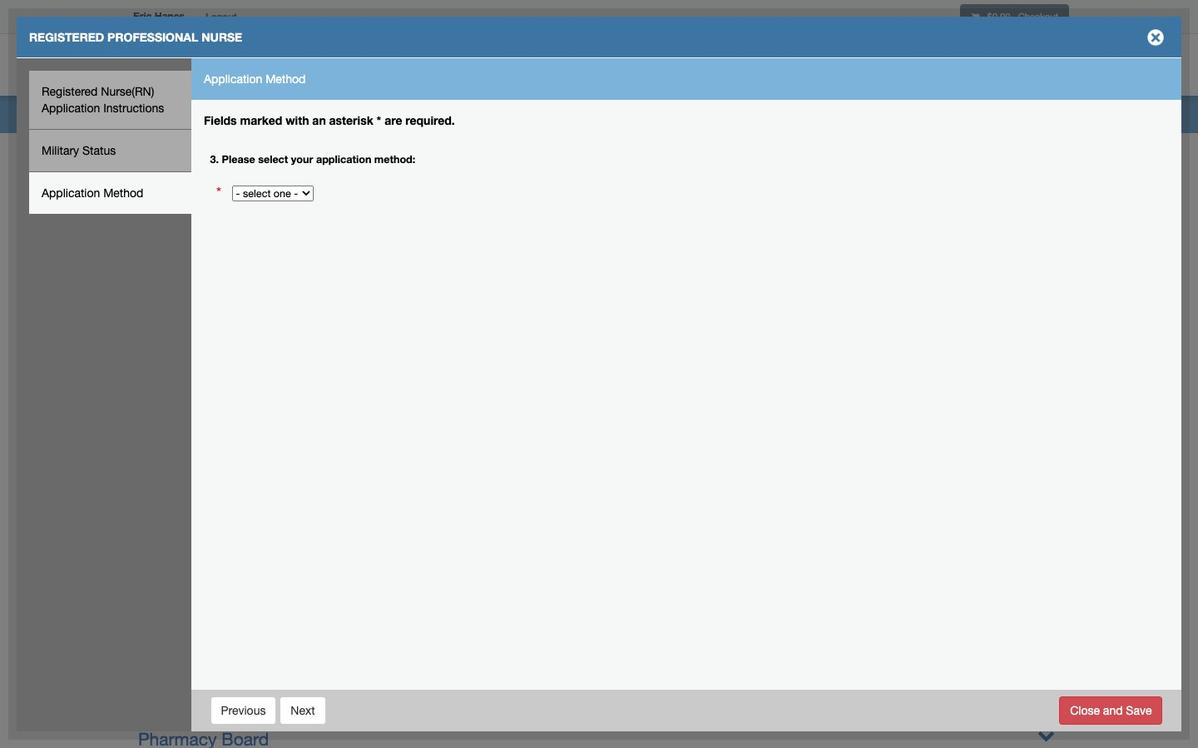 Task type: locate. For each thing, give the bounding box(es) containing it.
1 vertical spatial application
[[42, 102, 100, 115]]

& left nail
[[388, 298, 399, 318]]

occupational
[[138, 702, 242, 721]]

occupational therapy board
[[138, 702, 362, 721]]

detective, security, fingerprint & alarm contractor board link
[[138, 353, 584, 373]]

close window image
[[1143, 24, 1169, 51]]

services
[[1002, 61, 1049, 72]]

account
[[888, 61, 936, 72]]

application down registered
[[42, 102, 100, 115]]

1 horizontal spatial *
[[377, 113, 381, 127]]

application method up marked
[[204, 72, 306, 86]]

are
[[385, 113, 402, 127]]

chevron down image
[[1038, 699, 1055, 716]]

apn)
[[349, 490, 389, 510]]

& right 'lpn'
[[333, 490, 344, 510]]

collection
[[138, 270, 216, 290]]

0 horizontal spatial method
[[103, 186, 143, 200]]

asterisk
[[329, 113, 373, 127]]

$0.00 checkout
[[985, 11, 1058, 22]]

select
[[258, 153, 288, 165]]

board
[[232, 216, 279, 235], [237, 243, 284, 263], [285, 270, 332, 290], [532, 298, 579, 318], [193, 325, 240, 345], [537, 353, 584, 373], [282, 408, 329, 428], [204, 435, 252, 455], [203, 490, 251, 510], [315, 702, 362, 721]]

my account link
[[857, 37, 950, 96]]

shopping cart image
[[971, 12, 980, 22]]

& right surgeon
[[427, 435, 438, 455]]

0 vertical spatial medical
[[138, 435, 200, 455]]

massage therapy board link
[[138, 408, 329, 428]]

1 vertical spatial application method
[[42, 186, 143, 200]]

*
[[377, 113, 381, 127], [216, 184, 221, 201]]

fields
[[204, 113, 237, 127]]

lpn
[[294, 490, 328, 510]]

0 horizontal spatial *
[[216, 184, 221, 201]]

chiropractor)
[[443, 435, 545, 455]]

0 vertical spatial therapy
[[214, 408, 277, 428]]

1 vertical spatial method
[[103, 186, 143, 200]]

logout link
[[193, 0, 249, 33]]

home link
[[801, 37, 857, 96]]

surgeon
[[357, 435, 422, 455]]

medical up nursing
[[138, 463, 200, 483]]

fingerprint
[[293, 353, 378, 373]]

* down "3."
[[216, 184, 221, 201]]

military
[[42, 144, 79, 157]]

an
[[312, 113, 326, 127]]

therapy
[[214, 408, 277, 428], [247, 702, 310, 721]]

1 horizontal spatial application method
[[204, 72, 306, 86]]

corporation
[[204, 463, 298, 483]]

nurse
[[202, 30, 242, 44]]

application method down status on the left
[[42, 186, 143, 200]]

checkout
[[1018, 11, 1058, 22]]

application down 'military status'
[[42, 186, 100, 200]]

application
[[204, 72, 262, 86], [42, 102, 100, 115], [42, 186, 100, 200]]

online services link
[[950, 37, 1073, 96]]

accounting board architecture board collection agency board barber, cosmetology, esthetics & nail technology board dental board detective, security, fingerprint & alarm contractor board limited liability company massage therapy board medical board (physician & surgeon & chiropractor) medical corporation
[[138, 216, 584, 483]]

(physician
[[257, 435, 336, 455]]

method up with
[[266, 72, 306, 86]]

application method
[[204, 72, 306, 86], [42, 186, 143, 200]]

1 horizontal spatial method
[[266, 72, 306, 86]]

* left are
[[377, 113, 381, 127]]

medical down massage at the left bottom of page
[[138, 435, 200, 455]]

medical corporation link
[[138, 463, 298, 483]]

0 horizontal spatial application method
[[42, 186, 143, 200]]

application up fields
[[204, 72, 262, 86]]

medical
[[138, 435, 200, 455], [138, 463, 200, 483]]

method
[[266, 72, 306, 86], [103, 186, 143, 200]]

None button
[[210, 696, 277, 724], [280, 696, 326, 724], [1059, 696, 1163, 724], [210, 696, 277, 724], [280, 696, 326, 724], [1059, 696, 1163, 724]]

limited
[[138, 380, 196, 400]]

(rn,
[[256, 490, 290, 510]]

0 vertical spatial method
[[266, 72, 306, 86]]

online services
[[963, 61, 1052, 72]]

medical board (physician & surgeon & chiropractor) link
[[138, 435, 545, 455]]

0 vertical spatial *
[[377, 113, 381, 127]]

1 medical from the top
[[138, 435, 200, 455]]

&
[[388, 298, 399, 318], [382, 353, 394, 373], [341, 435, 352, 455], [427, 435, 438, 455], [333, 490, 344, 510]]

with
[[286, 113, 309, 127]]

nursing board (rn, lpn & apn) link
[[138, 490, 389, 510]]

method down status on the left
[[103, 186, 143, 200]]

1 vertical spatial medical
[[138, 463, 200, 483]]

1 vertical spatial *
[[216, 184, 221, 201]]

dental board link
[[138, 325, 240, 345]]



Task type: vqa. For each thing, say whether or not it's contained in the screenshot.
Contractor
yes



Task type: describe. For each thing, give the bounding box(es) containing it.
illinois department of financial and professional regulation image
[[125, 37, 504, 91]]

my account
[[870, 61, 936, 72]]

barber,
[[138, 298, 194, 318]]

application inside "registered nurse(rn) application instructions"
[[42, 102, 100, 115]]

hanes
[[155, 10, 185, 22]]

security,
[[221, 353, 289, 373]]

status
[[82, 144, 116, 157]]

company
[[265, 380, 340, 400]]

required.
[[406, 113, 455, 127]]

0 vertical spatial application
[[204, 72, 262, 86]]

3.
[[210, 153, 219, 165]]

instructions
[[103, 102, 164, 115]]

agency
[[221, 270, 280, 290]]

massage
[[138, 408, 209, 428]]

online
[[963, 61, 999, 72]]

esthetics
[[311, 298, 383, 318]]

technology
[[438, 298, 527, 318]]

& left surgeon
[[341, 435, 352, 455]]

eric
[[133, 10, 152, 22]]

3. please select your application method:
[[210, 153, 416, 165]]

home
[[814, 61, 844, 72]]

application
[[316, 153, 371, 165]]

marked
[[240, 113, 282, 127]]

dental
[[138, 325, 188, 345]]

architecture board link
[[138, 243, 284, 263]]

military status
[[42, 144, 116, 157]]

liability
[[201, 380, 260, 400]]

therapy inside accounting board architecture board collection agency board barber, cosmetology, esthetics & nail technology board dental board detective, security, fingerprint & alarm contractor board limited liability company massage therapy board medical board (physician & surgeon & chiropractor) medical corporation
[[214, 408, 277, 428]]

logout
[[206, 11, 237, 22]]

occupational therapy board link
[[138, 699, 1055, 721]]

method:
[[374, 153, 416, 165]]

2 medical from the top
[[138, 463, 200, 483]]

nail
[[404, 298, 433, 318]]

accounting board link
[[138, 216, 279, 235]]

collection agency board link
[[138, 270, 332, 290]]

1 vertical spatial therapy
[[247, 702, 310, 721]]

cosmetology,
[[199, 298, 306, 318]]

architecture
[[138, 243, 232, 263]]

chevron down image
[[1038, 726, 1055, 744]]

please
[[222, 153, 255, 165]]

registered nurse(rn) application instructions
[[42, 85, 164, 115]]

fields marked with an asterisk * are required.
[[204, 113, 455, 127]]

2 vertical spatial application
[[42, 186, 100, 200]]

nursing board (rn, lpn & apn)
[[138, 490, 389, 510]]

accounting
[[138, 216, 227, 235]]

contractor
[[449, 353, 532, 373]]

$0.00
[[987, 11, 1011, 22]]

nursing
[[138, 490, 199, 510]]

alarm
[[398, 353, 444, 373]]

& left alarm
[[382, 353, 394, 373]]

limited liability company link
[[138, 380, 340, 400]]

registered
[[29, 30, 104, 44]]

registered professional nurse
[[29, 30, 242, 44]]

barber, cosmetology, esthetics & nail technology board link
[[138, 298, 579, 318]]

detective,
[[138, 353, 216, 373]]

professional
[[107, 30, 198, 44]]

eric hanes
[[133, 10, 185, 22]]

nurse(rn)
[[101, 85, 154, 98]]

my
[[870, 61, 885, 72]]

0 vertical spatial application method
[[204, 72, 306, 86]]

your
[[291, 153, 313, 165]]

registered
[[42, 85, 98, 98]]



